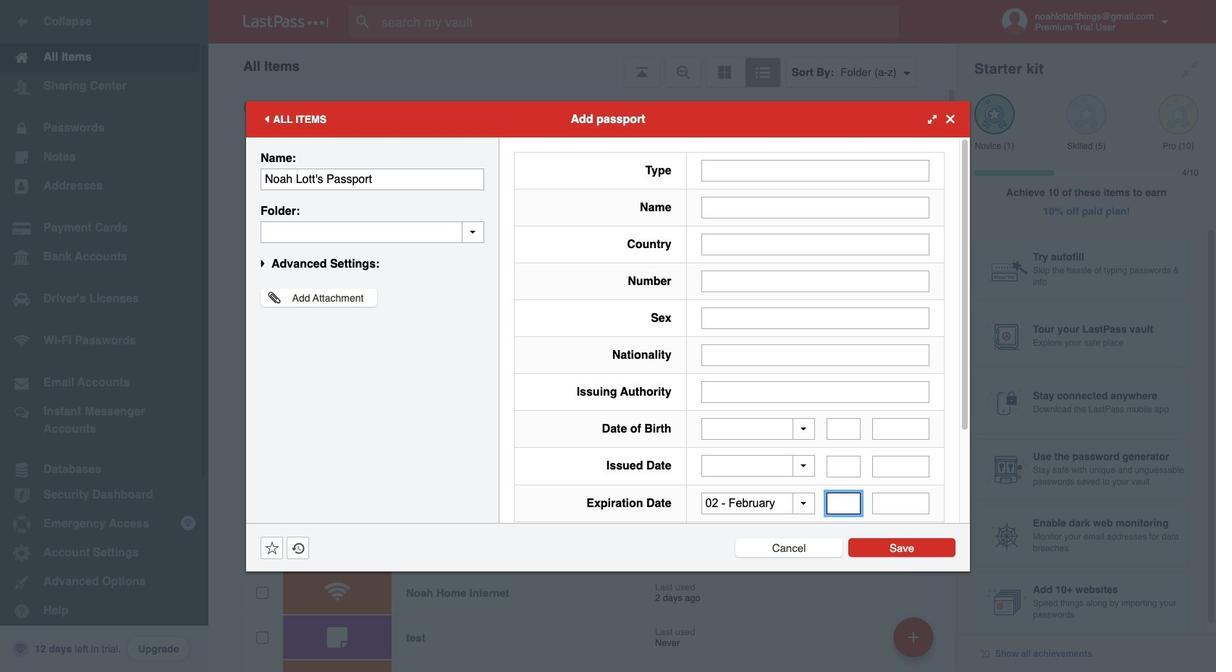 Task type: describe. For each thing, give the bounding box(es) containing it.
main navigation navigation
[[0, 0, 208, 672]]

new item navigation
[[888, 613, 942, 672]]



Task type: locate. For each thing, give the bounding box(es) containing it.
lastpass image
[[243, 15, 329, 28]]

new item image
[[908, 632, 919, 642]]

vault options navigation
[[208, 43, 957, 87]]

Search search field
[[349, 6, 927, 38]]

None text field
[[701, 160, 929, 181], [701, 197, 929, 218], [701, 233, 929, 255], [701, 344, 929, 366], [701, 381, 929, 403], [827, 418, 861, 440], [872, 418, 929, 440], [872, 456, 929, 477], [827, 493, 861, 515], [701, 160, 929, 181], [701, 197, 929, 218], [701, 233, 929, 255], [701, 344, 929, 366], [701, 381, 929, 403], [827, 418, 861, 440], [872, 418, 929, 440], [872, 456, 929, 477], [827, 493, 861, 515]]

dialog
[[246, 101, 970, 628]]

search my vault text field
[[349, 6, 927, 38]]

None text field
[[261, 168, 484, 190], [261, 221, 484, 243], [701, 270, 929, 292], [701, 307, 929, 329], [827, 456, 861, 477], [872, 493, 929, 515], [261, 168, 484, 190], [261, 221, 484, 243], [701, 270, 929, 292], [701, 307, 929, 329], [827, 456, 861, 477], [872, 493, 929, 515]]



